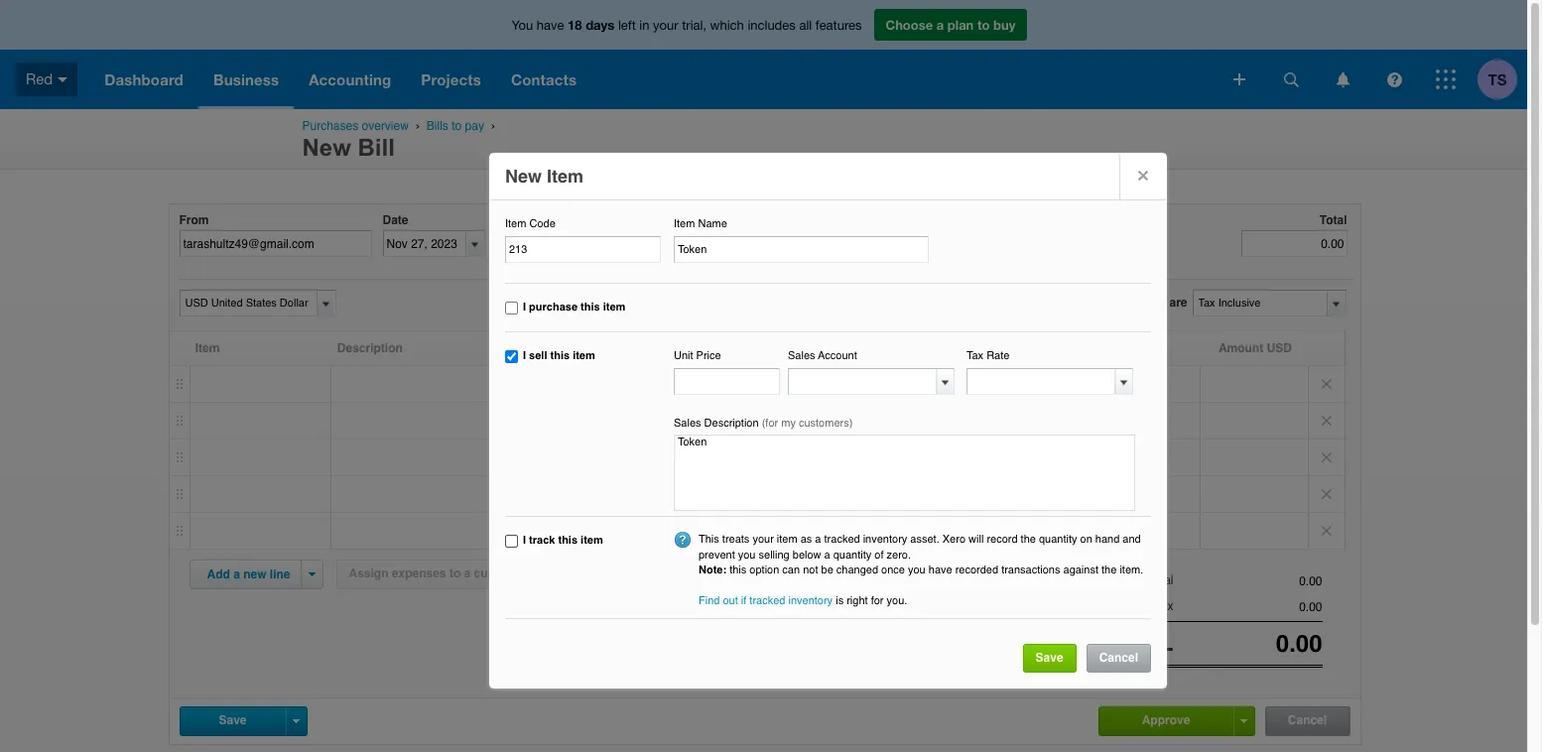 Task type: describe. For each thing, give the bounding box(es) containing it.
1 vertical spatial quantity
[[833, 548, 872, 561]]

item for item
[[195, 341, 220, 355]]

project
[[546, 567, 586, 581]]

from
[[179, 213, 209, 227]]

add a new line link
[[195, 561, 302, 588]]

i sell this item
[[523, 349, 595, 362]]

have inside you have 18 days left in your trial, which includes all features
[[537, 18, 564, 33]]

i for i sell this item
[[523, 349, 526, 362]]

0 horizontal spatial save link
[[180, 707, 285, 734]]

tax rate
[[967, 349, 1010, 362]]

out
[[723, 594, 738, 607]]

ts
[[1488, 70, 1507, 88]]

1 delete line item image from the top
[[1308, 403, 1344, 439]]

i for i track this item
[[523, 534, 526, 547]]

rate
[[987, 349, 1010, 362]]

a inside ts "banner"
[[937, 17, 944, 33]]

1 horizontal spatial quantity
[[1039, 533, 1077, 546]]

due
[[495, 213, 517, 227]]

purchase
[[529, 300, 578, 313]]

1 vertical spatial new
[[505, 166, 542, 187]]

more save options... image
[[293, 719, 300, 723]]

red
[[26, 70, 53, 87]]

0 horizontal spatial tax
[[967, 349, 984, 362]]

item for item name
[[674, 217, 695, 230]]

customer
[[474, 567, 527, 581]]

save for the left save link
[[219, 713, 247, 727]]

Item Code text field
[[505, 236, 661, 263]]

to inside purchases overview › bills to pay › new bill
[[452, 119, 462, 133]]

amount usd
[[1218, 341, 1292, 355]]

due date
[[495, 213, 546, 227]]

usd
[[1267, 341, 1292, 355]]

this inside this treats your item as a tracked inventory asset. xero will record the quantity on hand and prevent you selling below a quantity of zero. note: this option can not be changed once you have recorded transactions against the item.
[[730, 564, 747, 577]]

of
[[875, 548, 884, 561]]

this for sell
[[550, 349, 570, 362]]

xero
[[942, 533, 966, 546]]

features
[[815, 18, 862, 33]]

1 date from the left
[[383, 213, 408, 227]]

item name
[[674, 217, 727, 230]]

against
[[1063, 564, 1098, 577]]

subtotal
[[1130, 574, 1173, 587]]

cancel button
[[1266, 707, 1349, 735]]

0 horizontal spatial unit price
[[674, 349, 721, 362]]

tracked inside this treats your item as a tracked inventory asset. xero will record the quantity on hand and prevent you selling below a quantity of zero. note: this option can not be changed once you have recorded transactions against the item.
[[824, 533, 860, 546]]

a right as
[[815, 533, 821, 546]]

1 horizontal spatial you
[[908, 564, 926, 577]]

I purchase this item checkbox
[[505, 301, 518, 314]]

overview
[[362, 119, 409, 133]]

i track this item
[[523, 534, 603, 547]]

purchases overview link
[[302, 119, 409, 133]]

this
[[699, 533, 719, 546]]

2 delete line item image from the top
[[1308, 440, 1344, 475]]

2 vertical spatial to
[[449, 567, 461, 581]]

can
[[782, 564, 800, 577]]

selling
[[759, 548, 790, 561]]

save for top save link
[[1036, 651, 1063, 665]]

item for treats
[[777, 533, 797, 546]]

this for track
[[558, 534, 578, 547]]

18
[[568, 17, 582, 33]]

you have 18 days left in your trial, which includes all features
[[512, 17, 862, 33]]

and
[[1123, 533, 1141, 546]]

customers)
[[799, 417, 853, 429]]

a left new
[[233, 568, 240, 582]]

0 vertical spatial the
[[1021, 533, 1036, 546]]

1 horizontal spatial tax
[[1155, 600, 1173, 613]]

new
[[243, 568, 266, 582]]

once
[[881, 564, 905, 577]]

sales for total
[[1122, 600, 1152, 613]]

record
[[987, 533, 1018, 546]]

code
[[529, 217, 555, 230]]

approve
[[1142, 713, 1190, 727]]

you.
[[887, 594, 907, 607]]

more approve options... image
[[1240, 719, 1247, 723]]

you
[[512, 18, 533, 33]]

amounts
[[1115, 296, 1166, 310]]

total
[[1096, 630, 1173, 657]]

i purchase this item
[[523, 300, 625, 313]]

new inside purchases overview › bills to pay › new bill
[[302, 134, 351, 161]]

1 › from the left
[[416, 119, 420, 132]]

transactions
[[1001, 564, 1060, 577]]

bill
[[358, 134, 395, 161]]

includes
[[748, 18, 796, 33]]

amount
[[1218, 341, 1263, 355]]

1 vertical spatial tracked
[[750, 594, 785, 607]]

bills
[[427, 119, 448, 133]]

track
[[529, 534, 555, 547]]

1 horizontal spatial unit price
[[732, 341, 788, 355]]

0 vertical spatial description
[[337, 341, 403, 355]]

all
[[799, 18, 812, 33]]

Total text field
[[1241, 230, 1347, 257]]

2 › from the left
[[491, 119, 495, 132]]

find
[[699, 594, 720, 607]]

Reference text field
[[607, 230, 756, 257]]

will
[[969, 533, 984, 546]]

this for purchase
[[581, 300, 600, 313]]

option
[[750, 564, 779, 577]]

pay
[[465, 119, 484, 133]]



Task type: locate. For each thing, give the bounding box(es) containing it.
0 horizontal spatial svg image
[[1284, 72, 1298, 87]]

sales account
[[788, 349, 857, 362]]

1 i from the top
[[523, 300, 526, 313]]

tax down subtotal
[[1155, 600, 1173, 613]]

plan
[[948, 17, 974, 33]]

Due Date text field
[[496, 231, 578, 256]]

1 vertical spatial i
[[523, 349, 526, 362]]

amounts are
[[1115, 296, 1187, 310]]

date
[[383, 213, 408, 227], [520, 213, 546, 227]]

below
[[793, 548, 821, 561]]

find out if tracked inventory is right for you.
[[699, 594, 907, 607]]

new
[[302, 134, 351, 161], [505, 166, 542, 187]]

to right the expenses
[[449, 567, 461, 581]]

2 vertical spatial sales
[[1122, 600, 1152, 613]]

0 horizontal spatial new
[[302, 134, 351, 161]]

on
[[1080, 533, 1092, 546]]

1 vertical spatial description
[[704, 417, 759, 429]]

which
[[710, 18, 744, 33]]

add a new line
[[207, 568, 290, 582]]

i for i purchase this item
[[523, 300, 526, 313]]

to inside ts "banner"
[[977, 17, 990, 33]]

1 horizontal spatial svg image
[[1336, 72, 1349, 87]]

1 horizontal spatial price
[[758, 341, 788, 355]]

you down zero.
[[908, 564, 926, 577]]

cancel inside button
[[1288, 713, 1327, 727]]

account
[[808, 341, 856, 355], [818, 349, 857, 362]]

quantity left on on the right bottom
[[1039, 533, 1077, 546]]

0 vertical spatial cancel
[[1099, 651, 1138, 665]]

0 vertical spatial tracked
[[824, 533, 860, 546]]

date up date text field on the top left of page
[[383, 213, 408, 227]]

inventory up of
[[863, 533, 907, 546]]

cancel link
[[1086, 644, 1151, 673]]

1 vertical spatial your
[[753, 533, 774, 546]]

description
[[337, 341, 403, 355], [704, 417, 759, 429]]

your inside this treats your item as a tracked inventory asset. xero will record the quantity on hand and prevent you selling below a quantity of zero. note: this option can not be changed once you have recorded transactions against the item.
[[753, 533, 774, 546]]

1 horizontal spatial your
[[753, 533, 774, 546]]

1 horizontal spatial sales
[[788, 349, 815, 362]]

1 svg image from the left
[[1284, 72, 1298, 87]]

a
[[937, 17, 944, 33], [815, 533, 821, 546], [824, 548, 830, 561], [464, 567, 471, 581], [233, 568, 240, 582]]

save left cancel link
[[1036, 651, 1063, 665]]

sales description (for my customers)
[[674, 417, 853, 429]]

quantity
[[1039, 533, 1077, 546], [833, 548, 872, 561]]

0 horizontal spatial the
[[1021, 533, 1036, 546]]

0 horizontal spatial inventory
[[788, 594, 833, 607]]

purchases overview › bills to pay › new bill
[[302, 119, 499, 161]]

date up "due date" text box
[[520, 213, 546, 227]]

0 horizontal spatial tracked
[[750, 594, 785, 607]]

0 vertical spatial quantity
[[1039, 533, 1077, 546]]

new item
[[505, 166, 584, 187]]

1 vertical spatial delete line item image
[[1308, 440, 1344, 475]]

1 horizontal spatial date
[[520, 213, 546, 227]]

buy
[[993, 17, 1016, 33]]

delete line item image
[[1308, 403, 1344, 439], [1308, 440, 1344, 475]]

name
[[698, 217, 727, 230]]

sales down subtotal
[[1122, 600, 1152, 613]]

save
[[1036, 651, 1063, 665], [219, 713, 247, 727]]

zero.
[[887, 548, 911, 561]]

1 horizontal spatial inventory
[[863, 533, 907, 546]]

price left sales account
[[758, 341, 788, 355]]

sales tax
[[1122, 600, 1173, 613]]

price up unit price text field
[[696, 349, 721, 362]]

trial,
[[682, 18, 707, 33]]

0 horizontal spatial sales
[[674, 417, 701, 429]]

2 i from the top
[[523, 349, 526, 362]]

0 vertical spatial inventory
[[863, 533, 907, 546]]

0 vertical spatial have
[[537, 18, 564, 33]]

2 date from the left
[[520, 213, 546, 227]]

1 vertical spatial delete line item image
[[1308, 476, 1344, 512]]

left
[[618, 18, 636, 33]]

tax left rate
[[967, 349, 984, 362]]

have left the 18
[[537, 18, 564, 33]]

›
[[416, 119, 420, 132], [491, 119, 495, 132]]

tracked right if at the bottom of page
[[750, 594, 785, 607]]

new down purchases
[[302, 134, 351, 161]]

tracked up the be
[[824, 533, 860, 546]]

item up project on the left of the page
[[581, 534, 603, 547]]

be
[[821, 564, 833, 577]]

bills to pay link
[[427, 119, 484, 133]]

save link left cancel link
[[1023, 644, 1076, 673]]

1 horizontal spatial unit
[[732, 341, 755, 355]]

1 vertical spatial save link
[[180, 707, 285, 734]]

sales down unit price text field
[[674, 417, 701, 429]]

this right sell
[[550, 349, 570, 362]]

I sell this item checkbox
[[505, 350, 518, 363]]

your up selling
[[753, 533, 774, 546]]

0 vertical spatial save link
[[1023, 644, 1076, 673]]

you
[[738, 548, 756, 561], [908, 564, 926, 577]]

I track this item checkbox
[[505, 535, 518, 548]]

0 vertical spatial sales
[[788, 349, 815, 362]]

tax
[[967, 349, 984, 362], [1155, 600, 1173, 613]]

save link left more save options... icon
[[180, 707, 285, 734]]

0 horizontal spatial have
[[537, 18, 564, 33]]

right
[[847, 594, 868, 607]]

is
[[836, 594, 844, 607]]

3 delete line item image from the top
[[1308, 513, 1344, 549]]

sales for tax rate
[[788, 349, 815, 362]]

0 horizontal spatial quantity
[[833, 548, 872, 561]]

1 horizontal spatial have
[[929, 564, 952, 577]]

inventory
[[863, 533, 907, 546], [788, 594, 833, 607]]

2 svg image from the left
[[1336, 72, 1349, 87]]

item for sell
[[573, 349, 595, 362]]

svg image
[[1284, 72, 1298, 87], [1336, 72, 1349, 87]]

hand
[[1095, 533, 1120, 546]]

this
[[581, 300, 600, 313], [550, 349, 570, 362], [558, 534, 578, 547], [730, 564, 747, 577]]

the left 'item.'
[[1102, 564, 1117, 577]]

i right i purchase this item checkbox
[[523, 300, 526, 313]]

svg image inside red popup button
[[58, 77, 68, 82]]

assign
[[349, 567, 389, 581]]

0 vertical spatial you
[[738, 548, 756, 561]]

1 horizontal spatial new
[[505, 166, 542, 187]]

tracked
[[824, 533, 860, 546], [750, 594, 785, 607]]

are
[[1169, 296, 1187, 310]]

to left buy
[[977, 17, 990, 33]]

save left more save options... icon
[[219, 713, 247, 727]]

choose a plan to buy
[[886, 17, 1016, 33]]

1 vertical spatial cancel
[[1288, 713, 1327, 727]]

1 vertical spatial to
[[452, 119, 462, 133]]

sales up my
[[788, 349, 815, 362]]

this right track
[[558, 534, 578, 547]]

cancel down sales tax
[[1099, 651, 1138, 665]]

0 horizontal spatial unit
[[674, 349, 693, 362]]

this right the note:
[[730, 564, 747, 577]]

item code
[[505, 217, 555, 230]]

ts banner
[[0, 0, 1527, 109]]

1 vertical spatial have
[[929, 564, 952, 577]]

0 horizontal spatial save
[[219, 713, 247, 727]]

the
[[1021, 533, 1036, 546], [1102, 564, 1117, 577]]

assign expenses to a customer or project link
[[336, 560, 599, 589]]

1 horizontal spatial tracked
[[824, 533, 860, 546]]

svg image
[[1436, 69, 1456, 89], [1387, 72, 1402, 87], [1233, 73, 1245, 85], [58, 77, 68, 82]]

item right the purchase
[[603, 300, 625, 313]]

as
[[800, 533, 812, 546]]

1 delete line item image from the top
[[1308, 366, 1344, 402]]

item left as
[[777, 533, 797, 546]]

0 vertical spatial tax
[[967, 349, 984, 362]]

item.
[[1120, 564, 1143, 577]]

red button
[[0, 50, 90, 109]]

1 vertical spatial sales
[[674, 417, 701, 429]]

inventory left is
[[788, 594, 833, 607]]

inventory inside this treats your item as a tracked inventory asset. xero will record the quantity on hand and prevent you selling below a quantity of zero. note: this option can not be changed once you have recorded transactions against the item.
[[863, 533, 907, 546]]

0 horizontal spatial ›
[[416, 119, 420, 132]]

0 horizontal spatial cancel
[[1099, 651, 1138, 665]]

line
[[270, 568, 290, 582]]

2 vertical spatial i
[[523, 534, 526, 547]]

0 horizontal spatial price
[[696, 349, 721, 362]]

your inside you have 18 days left in your trial, which includes all features
[[653, 18, 678, 33]]

0 vertical spatial delete line item image
[[1308, 403, 1344, 439]]

0 vertical spatial delete line item image
[[1308, 366, 1344, 402]]

1 vertical spatial tax
[[1155, 600, 1173, 613]]

item inside this treats your item as a tracked inventory asset. xero will record the quantity on hand and prevent you selling below a quantity of zero. note: this option can not be changed once you have recorded transactions against the item.
[[777, 533, 797, 546]]

or
[[531, 567, 543, 581]]

None text field
[[179, 230, 372, 257], [789, 369, 938, 394], [674, 435, 1135, 511], [1173, 575, 1322, 588], [1173, 601, 1322, 614], [179, 230, 372, 257], [789, 369, 938, 394], [674, 435, 1135, 511], [1173, 575, 1322, 588], [1173, 601, 1322, 614]]

this right the purchase
[[581, 300, 600, 313]]

1 vertical spatial the
[[1102, 564, 1117, 577]]

note:
[[699, 564, 726, 577]]

qty
[[689, 341, 709, 355]]

1 horizontal spatial ›
[[491, 119, 495, 132]]

1 vertical spatial you
[[908, 564, 926, 577]]

1 horizontal spatial description
[[704, 417, 759, 429]]

purchases
[[302, 119, 358, 133]]

0 horizontal spatial your
[[653, 18, 678, 33]]

a up the be
[[824, 548, 830, 561]]

1 horizontal spatial cancel
[[1288, 713, 1327, 727]]

item for track
[[581, 534, 603, 547]]

find out if tracked inventory link
[[699, 594, 833, 607]]

1 horizontal spatial save
[[1036, 651, 1063, 665]]

if
[[741, 594, 747, 607]]

0 vertical spatial save
[[1036, 651, 1063, 665]]

1 horizontal spatial save link
[[1023, 644, 1076, 673]]

0 vertical spatial i
[[523, 300, 526, 313]]

1 vertical spatial inventory
[[788, 594, 833, 607]]

1 horizontal spatial the
[[1102, 564, 1117, 577]]

the right record
[[1021, 533, 1036, 546]]

0 horizontal spatial date
[[383, 213, 408, 227]]

new up due date
[[505, 166, 542, 187]]

item for purchase
[[603, 300, 625, 313]]

prevent
[[699, 548, 735, 561]]

0 horizontal spatial description
[[337, 341, 403, 355]]

Date text field
[[384, 231, 466, 256]]

sell
[[529, 349, 547, 362]]

› left bills
[[416, 119, 420, 132]]

cancel right more approve options... image
[[1288, 713, 1327, 727]]

2 horizontal spatial sales
[[1122, 600, 1152, 613]]

to left pay
[[452, 119, 462, 133]]

Item Name text field
[[674, 236, 929, 263]]

0 vertical spatial to
[[977, 17, 990, 33]]

have inside this treats your item as a tracked inventory asset. xero will record the quantity on hand and prevent you selling below a quantity of zero. note: this option can not be changed once you have recorded transactions against the item.
[[929, 564, 952, 577]]

changed
[[836, 564, 878, 577]]

item right sell
[[573, 349, 595, 362]]

2 delete line item image from the top
[[1308, 476, 1344, 512]]

item for item code
[[505, 217, 526, 230]]

add
[[207, 568, 230, 582]]

3 i from the top
[[523, 534, 526, 547]]

0 horizontal spatial you
[[738, 548, 756, 561]]

item
[[547, 166, 584, 187], [505, 217, 526, 230], [674, 217, 695, 230], [195, 341, 220, 355]]

delete line item image
[[1308, 366, 1344, 402], [1308, 476, 1344, 512], [1308, 513, 1344, 549]]

item
[[603, 300, 625, 313], [573, 349, 595, 362], [777, 533, 797, 546], [581, 534, 603, 547]]

i
[[523, 300, 526, 313], [523, 349, 526, 362], [523, 534, 526, 547]]

price
[[758, 341, 788, 355], [696, 349, 721, 362]]

0 vertical spatial your
[[653, 18, 678, 33]]

this treats your item as a tracked inventory asset. xero will record the quantity on hand and prevent you selling below a quantity of zero. note: this option can not be changed once you have recorded transactions against the item.
[[699, 533, 1143, 577]]

a left customer
[[464, 567, 471, 581]]

asset.
[[910, 533, 939, 546]]

2 vertical spatial delete line item image
[[1308, 513, 1344, 549]]

total
[[1320, 213, 1347, 227]]

Unit Price text field
[[674, 368, 780, 395]]

for
[[871, 594, 884, 607]]

1 vertical spatial save
[[219, 713, 247, 727]]

ts button
[[1478, 50, 1527, 109]]

approve link
[[1099, 707, 1233, 734]]

0 vertical spatial new
[[302, 134, 351, 161]]

in
[[639, 18, 649, 33]]

have down xero
[[929, 564, 952, 577]]

not
[[803, 564, 818, 577]]

you down treats
[[738, 548, 756, 561]]

more add line options... image
[[309, 573, 316, 577]]

› right pay
[[491, 119, 495, 132]]

your right in
[[653, 18, 678, 33]]

i right i track this item checkbox
[[523, 534, 526, 547]]

choose
[[886, 17, 933, 33]]

expenses
[[392, 567, 446, 581]]

recorded
[[955, 564, 998, 577]]

a left the plan
[[937, 17, 944, 33]]

assign expenses to a customer or project
[[349, 567, 586, 581]]

None text field
[[180, 291, 314, 316], [1193, 291, 1326, 316], [968, 369, 1116, 394], [1173, 631, 1322, 658], [180, 291, 314, 316], [1193, 291, 1326, 316], [968, 369, 1116, 394], [1173, 631, 1322, 658]]

i right i sell this item checkbox
[[523, 349, 526, 362]]

quantity up changed
[[833, 548, 872, 561]]

my
[[781, 417, 796, 429]]

days
[[586, 17, 615, 33]]



Task type: vqa. For each thing, say whether or not it's contained in the screenshot.
the here
no



